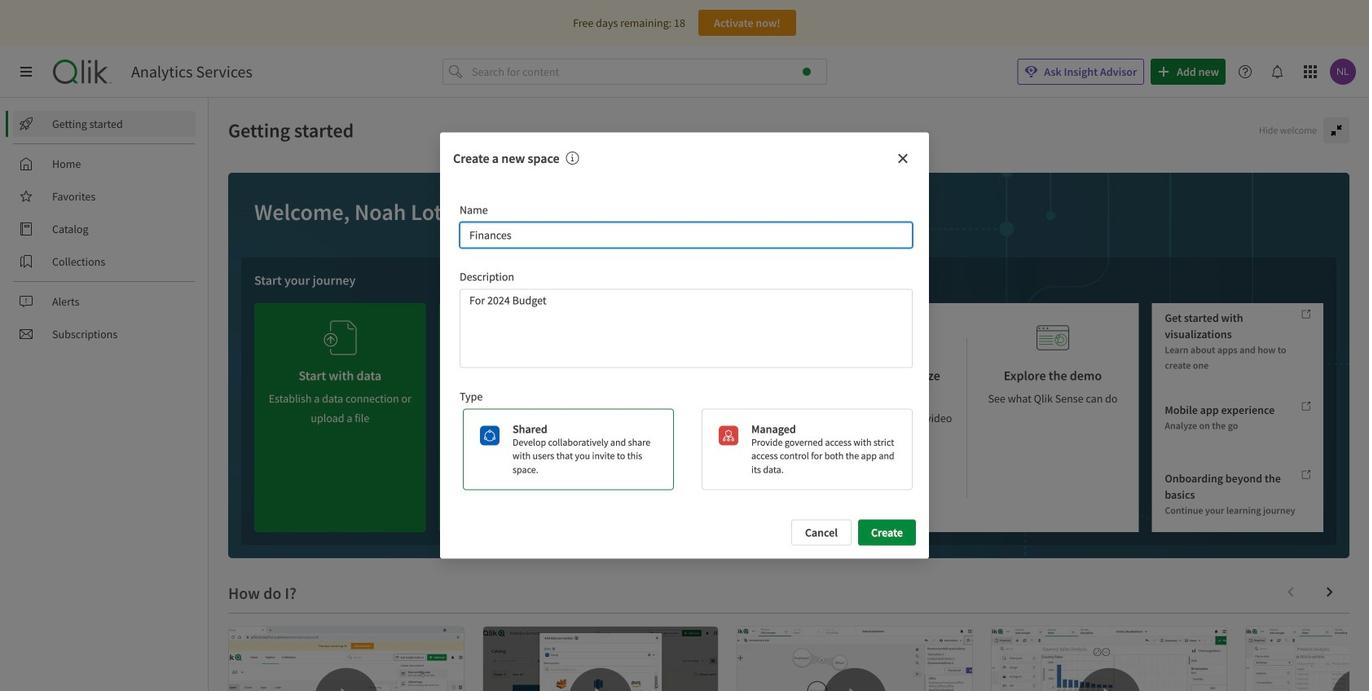 Task type: locate. For each thing, give the bounding box(es) containing it.
dialog
[[440, 132, 930, 559]]

navigation pane element
[[0, 104, 208, 354]]

explore the demo image
[[1037, 316, 1070, 360]]

None text field
[[460, 222, 913, 248]]

None text field
[[460, 289, 913, 368]]

main content
[[209, 98, 1370, 691]]

option group
[[457, 409, 913, 491]]



Task type: describe. For each thing, give the bounding box(es) containing it.
close sidebar menu image
[[20, 65, 33, 78]]

analytics services element
[[131, 62, 253, 82]]

home badge image
[[803, 68, 811, 76]]

invite users image
[[509, 310, 541, 353]]

hide welcome image
[[1331, 124, 1344, 137]]

close image
[[897, 152, 910, 165]]



Task type: vqa. For each thing, say whether or not it's contained in the screenshot.
"Analyze sample data" image
no



